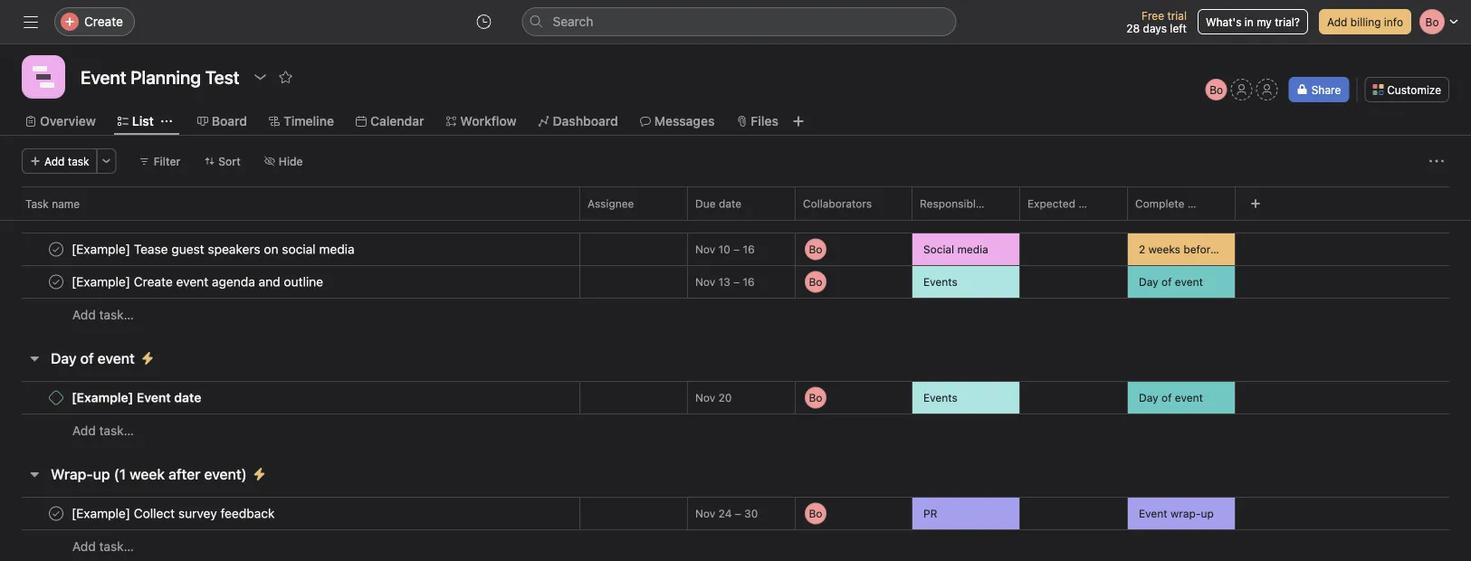 Task type: describe. For each thing, give the bounding box(es) containing it.
[Example] Create event agenda and outline text field
[[68, 273, 329, 291]]

social
[[924, 243, 955, 256]]

to
[[212, 202, 226, 219]]

due date
[[696, 197, 742, 210]]

billing
[[1351, 15, 1382, 28]]

2 weeks before event button
[[1129, 234, 1249, 265]]

due
[[696, 197, 716, 210]]

cost
[[1079, 197, 1103, 210]]

[example] collect survey feedback cell
[[0, 497, 581, 531]]

header day of event tree grid
[[0, 380, 1472, 447]]

day of event button
[[1129, 382, 1235, 414]]

create
[[84, 14, 123, 29]]

board
[[212, 114, 247, 129]]

date
[[719, 197, 742, 210]]

events for events dropdown button
[[924, 392, 958, 404]]

[example] tease guest speakers on social media cell
[[0, 233, 581, 266]]

share button
[[1290, 77, 1350, 102]]

expected
[[1028, 197, 1076, 210]]

day of event button
[[51, 342, 135, 375]]

nov 24 – 30
[[696, 508, 758, 520]]

calendar
[[370, 114, 424, 129]]

after
[[169, 466, 201, 483]]

pr
[[924, 508, 938, 520]]

event inside button
[[98, 350, 135, 367]]

timeline image
[[33, 66, 54, 88]]

[Example] Tease guest speakers on social media text field
[[68, 240, 360, 259]]

[example] create event agenda and outline cell
[[0, 265, 581, 299]]

event wrap-up
[[1139, 508, 1214, 520]]

task
[[25, 197, 49, 210]]

timeline
[[284, 114, 334, 129]]

search
[[553, 14, 594, 29]]

collaborators
[[803, 197, 872, 210]]

add task
[[44, 155, 89, 168]]

row containing nov 13
[[0, 264, 1472, 300]]

(2
[[148, 202, 162, 219]]

event inside tree grid
[[1176, 392, 1204, 404]]

wrap-
[[51, 466, 93, 483]]

add task… row for day of event
[[0, 414, 1472, 447]]

trial?
[[1276, 15, 1301, 28]]

files link
[[737, 111, 779, 131]]

— text field for nov 24 – 30
[[1028, 508, 1128, 521]]

pr button
[[913, 498, 1020, 530]]

filter button
[[131, 149, 189, 174]]

customize
[[1388, 83, 1442, 96]]

completed image for nov 13
[[45, 271, 67, 293]]

28
[[1127, 22, 1141, 34]]

filter
[[154, 155, 181, 168]]

collapse task list for this section image
[[27, 467, 42, 482]]

add to starred image
[[279, 70, 293, 84]]

day for [example] event date cell
[[1139, 392, 1159, 404]]

what's in my trial? button
[[1198, 9, 1309, 34]]

share
[[1312, 83, 1342, 96]]

row for header nearing event (2 weeks to go) tree grid
[[0, 231, 1472, 268]]

add billing info
[[1328, 15, 1404, 28]]

up inside dropdown button
[[1202, 508, 1214, 520]]

add field image
[[1251, 198, 1262, 209]]

assignee
[[588, 197, 634, 210]]

search list box
[[522, 7, 957, 36]]

customize button
[[1365, 77, 1450, 102]]

completed image for nov 24
[[45, 503, 67, 525]]

more actions image
[[1430, 154, 1445, 168]]

sort button
[[196, 149, 249, 174]]

what's in my trial?
[[1206, 15, 1301, 28]]

day of event button
[[1129, 266, 1235, 298]]

up inside button
[[93, 466, 110, 483]]

completed checkbox for nov 10
[[45, 239, 67, 260]]

wrap-up (1 week after event)
[[51, 466, 247, 483]]

overview
[[40, 114, 96, 129]]

of for [example] event date cell
[[1162, 392, 1172, 404]]

add task… button inside header nearing event (2 weeks to go) tree grid
[[72, 305, 134, 325]]

free
[[1142, 9, 1165, 22]]

list
[[132, 114, 154, 129]]

1 vertical spatial day of event
[[51, 350, 135, 367]]

event)
[[204, 466, 247, 483]]

nov 10 – 16
[[696, 243, 755, 256]]

events button
[[913, 266, 1020, 298]]

rules for wrap-up (1 week after event) image
[[252, 467, 267, 482]]

– for nov 24
[[735, 508, 742, 520]]

day of event for [example] create event agenda and outline cell
[[1139, 276, 1204, 288]]

complete
[[1136, 197, 1185, 210]]

task… inside header nearing event (2 weeks to go) tree grid
[[99, 308, 134, 322]]

day of event for [example] event date cell
[[1139, 392, 1204, 404]]

days
[[1144, 22, 1168, 34]]

overview link
[[25, 111, 96, 131]]

tab actions image
[[161, 116, 172, 127]]

— text field for nov 13 – 16
[[1028, 276, 1128, 289]]

row for header day of event tree grid
[[0, 380, 1472, 416]]

rules for day of event image
[[140, 351, 155, 366]]

(1
[[114, 466, 126, 483]]

task… for event
[[99, 423, 134, 438]]

2 weeks before event
[[1139, 243, 1249, 256]]

task name
[[25, 197, 80, 210]]

list link
[[118, 111, 154, 131]]

event wrap-up button
[[1129, 498, 1235, 530]]

header nearing event (2 weeks to go) tree grid
[[0, 231, 1472, 332]]

messages link
[[640, 111, 715, 131]]

sort
[[219, 155, 241, 168]]

nov for nov 10 – 16
[[696, 243, 716, 256]]

dashboard
[[553, 114, 618, 129]]

– for nov 10
[[734, 243, 740, 256]]

3 — text field from the top
[[1028, 392, 1128, 405]]



Task type: locate. For each thing, give the bounding box(es) containing it.
Completed checkbox
[[45, 239, 67, 260], [45, 271, 67, 293], [45, 503, 67, 525]]

1 events from the top
[[924, 276, 958, 288]]

add left billing
[[1328, 15, 1348, 28]]

completed checkbox inside [example] create event agenda and outline cell
[[45, 271, 67, 293]]

event inside button
[[107, 202, 145, 219]]

dashboard link
[[539, 111, 618, 131]]

hide
[[279, 155, 303, 168]]

expand sidebar image
[[24, 14, 38, 29]]

2 vertical spatial completed checkbox
[[45, 503, 67, 525]]

wrap-
[[1171, 508, 1202, 520]]

1 add task… from the top
[[72, 308, 134, 322]]

2
[[1139, 243, 1146, 256]]

add task… button up day of event button
[[72, 305, 134, 325]]

1 vertical spatial of
[[80, 350, 94, 367]]

add task… button inside the header wrap-up (1 week after event) tree grid
[[72, 537, 134, 557]]

3 completed checkbox from the top
[[45, 503, 67, 525]]

completed image for nov 10
[[45, 239, 67, 260]]

events for events popup button
[[924, 276, 958, 288]]

before
[[1184, 243, 1217, 256]]

add task… down the "(1"
[[72, 539, 134, 554]]

calendar link
[[356, 111, 424, 131]]

16 for nov 10 – 16
[[743, 243, 755, 256]]

1 nov from the top
[[696, 243, 716, 256]]

16 right the 13
[[743, 276, 755, 288]]

name
[[52, 197, 80, 210]]

row containing nov 10
[[0, 231, 1472, 268]]

1 16 from the top
[[743, 243, 755, 256]]

add task… button for up
[[72, 537, 134, 557]]

add down wrap-
[[72, 539, 96, 554]]

add
[[1328, 15, 1348, 28], [44, 155, 65, 168], [72, 308, 96, 322], [72, 423, 96, 438], [72, 539, 96, 554]]

of inside button
[[80, 350, 94, 367]]

2 add task… button from the top
[[72, 421, 134, 441]]

2 vertical spatial day of event
[[1139, 392, 1204, 404]]

add inside add task "button"
[[44, 155, 65, 168]]

completed checkbox inside [example] tease guest speakers on social media cell
[[45, 239, 67, 260]]

expected cost
[[1028, 197, 1103, 210]]

add task… for of
[[72, 423, 134, 438]]

add task… row for wrap-up (1 week after event)
[[0, 530, 1472, 562]]

– right 24
[[735, 508, 742, 520]]

day of event inside dropdown button
[[1139, 392, 1204, 404]]

0 vertical spatial add task… button
[[72, 305, 134, 325]]

day for [example] create event agenda and outline cell
[[1139, 276, 1159, 288]]

0 vertical spatial day of event
[[1139, 276, 1204, 288]]

nov inside header day of event tree grid
[[696, 392, 716, 404]]

nov 20
[[696, 392, 732, 404]]

event
[[107, 202, 145, 219], [1220, 243, 1249, 256], [1176, 276, 1204, 288], [98, 350, 135, 367], [1176, 392, 1204, 404]]

weeks inside dropdown button
[[1149, 243, 1181, 256]]

add task… button
[[72, 305, 134, 325], [72, 421, 134, 441], [72, 537, 134, 557]]

1 vertical spatial add task… row
[[0, 414, 1472, 447]]

row
[[0, 187, 1472, 220], [0, 231, 1472, 268], [0, 264, 1472, 300], [0, 380, 1472, 416], [0, 496, 1472, 532]]

up left the "(1"
[[93, 466, 110, 483]]

16
[[743, 243, 755, 256], [743, 276, 755, 288]]

task… for (1
[[99, 539, 134, 554]]

add up day of event button
[[72, 308, 96, 322]]

13
[[719, 276, 731, 288]]

nov for nov 20
[[696, 392, 716, 404]]

2 — text field from the top
[[1028, 276, 1128, 289]]

timeline link
[[269, 111, 334, 131]]

nov left 20
[[696, 392, 716, 404]]

[Example] Event date text field
[[68, 389, 207, 407]]

1 vertical spatial events
[[924, 392, 958, 404]]

events inside dropdown button
[[924, 392, 958, 404]]

3 nov from the top
[[696, 392, 716, 404]]

hide button
[[256, 149, 311, 174]]

wrap-up (1 week after event) button
[[51, 458, 247, 491]]

2 row from the top
[[0, 231, 1472, 268]]

of
[[1162, 276, 1172, 288], [80, 350, 94, 367], [1162, 392, 1172, 404]]

task… down [example] event date text field
[[99, 423, 134, 438]]

1 completed image from the top
[[45, 239, 67, 260]]

task… inside header day of event tree grid
[[99, 423, 134, 438]]

task… up day of event button
[[99, 308, 134, 322]]

collapse task list for this section image
[[27, 351, 42, 366]]

task
[[68, 155, 89, 168]]

create button
[[54, 7, 135, 36]]

2 16 from the top
[[743, 276, 755, 288]]

messages
[[655, 114, 715, 129]]

nearing event (2 weeks to go)
[[51, 202, 252, 219]]

0 horizontal spatial up
[[93, 466, 110, 483]]

of inside dropdown button
[[1162, 392, 1172, 404]]

my
[[1257, 15, 1273, 28]]

3 add task… row from the top
[[0, 530, 1472, 562]]

event
[[1139, 508, 1168, 520]]

add task…
[[72, 308, 134, 322], [72, 423, 134, 438], [72, 539, 134, 554]]

event inside popup button
[[1176, 276, 1204, 288]]

3 add task… from the top
[[72, 539, 134, 554]]

nov left 24
[[696, 508, 716, 520]]

1 vertical spatial 16
[[743, 276, 755, 288]]

0 vertical spatial –
[[734, 243, 740, 256]]

nov for nov 24 – 30
[[696, 508, 716, 520]]

add task… inside header day of event tree grid
[[72, 423, 134, 438]]

add inside header nearing event (2 weeks to go) tree grid
[[72, 308, 96, 322]]

3 completed image from the top
[[45, 503, 67, 525]]

0 vertical spatial 16
[[743, 243, 755, 256]]

task… down [example] collect survey feedback text field
[[99, 539, 134, 554]]

0 vertical spatial up
[[93, 466, 110, 483]]

1 task… from the top
[[99, 308, 134, 322]]

row for the header wrap-up (1 week after event) tree grid at the bottom of page
[[0, 496, 1472, 532]]

2 add task… row from the top
[[0, 414, 1472, 447]]

0 vertical spatial weeks
[[166, 202, 209, 219]]

– inside the header wrap-up (1 week after event) tree grid
[[735, 508, 742, 520]]

completed image inside [example] create event agenda and outline cell
[[45, 271, 67, 293]]

day inside day of event popup button
[[1139, 276, 1159, 288]]

day inside day of event button
[[51, 350, 77, 367]]

1 vertical spatial add task…
[[72, 423, 134, 438]]

nov inside the header wrap-up (1 week after event) tree grid
[[696, 508, 716, 520]]

add task… for up
[[72, 539, 134, 554]]

nov left the 13
[[696, 276, 716, 288]]

nov 13 – 16
[[696, 276, 755, 288]]

20
[[719, 392, 732, 404]]

None text field
[[76, 61, 244, 93]]

events
[[924, 276, 958, 288], [924, 392, 958, 404]]

events inside popup button
[[924, 276, 958, 288]]

2 vertical spatial add task…
[[72, 539, 134, 554]]

nearing
[[51, 202, 104, 219]]

0 vertical spatial completed image
[[45, 239, 67, 260]]

by...
[[1188, 197, 1210, 210]]

30
[[745, 508, 758, 520]]

bo button
[[1206, 79, 1228, 101]]

add task… inside header nearing event (2 weeks to go) tree grid
[[72, 308, 134, 322]]

weeks left to
[[166, 202, 209, 219]]

up right event
[[1202, 508, 1214, 520]]

add task… row down 20
[[0, 414, 1472, 447]]

0 vertical spatial add task…
[[72, 308, 134, 322]]

2 add task… from the top
[[72, 423, 134, 438]]

[Example] Collect survey feedback text field
[[68, 505, 280, 523]]

completed milestone image
[[49, 391, 63, 405]]

1 add task… button from the top
[[72, 305, 134, 325]]

1 vertical spatial weeks
[[1149, 243, 1181, 256]]

day
[[1139, 276, 1159, 288], [51, 350, 77, 367], [1139, 392, 1159, 404]]

1 completed checkbox from the top
[[45, 239, 67, 260]]

nov left 10
[[696, 243, 716, 256]]

1 vertical spatial completed checkbox
[[45, 271, 67, 293]]

completed checkbox inside [example] collect survey feedback cell
[[45, 503, 67, 525]]

media
[[958, 243, 989, 256]]

what's
[[1206, 15, 1242, 28]]

2 vertical spatial add task… button
[[72, 537, 134, 557]]

more actions image
[[101, 156, 112, 167]]

2 completed image from the top
[[45, 271, 67, 293]]

2 nov from the top
[[696, 276, 716, 288]]

completed image inside [example] tease guest speakers on social media cell
[[45, 239, 67, 260]]

add task… row down nov 13 – 16
[[0, 298, 1472, 332]]

1 vertical spatial task…
[[99, 423, 134, 438]]

history image
[[477, 14, 491, 29]]

24
[[719, 508, 732, 520]]

social media button
[[913, 234, 1020, 265]]

2 vertical spatial completed image
[[45, 503, 67, 525]]

0 horizontal spatial weeks
[[166, 202, 209, 219]]

of for [example] create event agenda and outline cell
[[1162, 276, 1172, 288]]

1 vertical spatial completed image
[[45, 271, 67, 293]]

Completed milestone checkbox
[[49, 391, 63, 405]]

search button
[[522, 7, 957, 36]]

1 — text field from the top
[[1028, 244, 1128, 257]]

add billing info button
[[1320, 9, 1412, 34]]

0 vertical spatial task…
[[99, 308, 134, 322]]

1 vertical spatial day
[[51, 350, 77, 367]]

board link
[[197, 111, 247, 131]]

2 completed checkbox from the top
[[45, 271, 67, 293]]

completed image
[[45, 239, 67, 260], [45, 271, 67, 293], [45, 503, 67, 525]]

2 vertical spatial –
[[735, 508, 742, 520]]

10
[[719, 243, 731, 256]]

add inside header day of event tree grid
[[72, 423, 96, 438]]

add task… button up the "(1"
[[72, 421, 134, 441]]

16 for nov 13 – 16
[[743, 276, 755, 288]]

— text field
[[1028, 244, 1128, 257], [1028, 276, 1128, 289], [1028, 392, 1128, 405], [1028, 508, 1128, 521]]

3 add task… button from the top
[[72, 537, 134, 557]]

in
[[1245, 15, 1254, 28]]

– right 10
[[734, 243, 740, 256]]

day of event inside popup button
[[1139, 276, 1204, 288]]

3 task… from the top
[[99, 539, 134, 554]]

add task… inside the header wrap-up (1 week after event) tree grid
[[72, 539, 134, 554]]

add task… up the "(1"
[[72, 423, 134, 438]]

add task… up day of event button
[[72, 308, 134, 322]]

task… inside the header wrap-up (1 week after event) tree grid
[[99, 539, 134, 554]]

completed checkbox for nov 24
[[45, 503, 67, 525]]

1 vertical spatial up
[[1202, 508, 1214, 520]]

day of event
[[1139, 276, 1204, 288], [51, 350, 135, 367], [1139, 392, 1204, 404]]

nearing event (2 weeks to go) button
[[51, 194, 252, 226]]

4 row from the top
[[0, 380, 1472, 416]]

of inside popup button
[[1162, 276, 1172, 288]]

5 row from the top
[[0, 496, 1472, 532]]

2 vertical spatial day
[[1139, 392, 1159, 404]]

add task… row down nov 24 – 30
[[0, 530, 1472, 562]]

add task… button for of
[[72, 421, 134, 441]]

–
[[734, 243, 740, 256], [734, 276, 740, 288], [735, 508, 742, 520]]

row containing nov 24
[[0, 496, 1472, 532]]

1 vertical spatial –
[[734, 276, 740, 288]]

4 — text field from the top
[[1028, 508, 1128, 521]]

0 vertical spatial events
[[924, 276, 958, 288]]

weeks inside button
[[166, 202, 209, 219]]

trial
[[1168, 9, 1187, 22]]

complete by...
[[1136, 197, 1210, 210]]

row containing nov 20
[[0, 380, 1472, 416]]

1 horizontal spatial up
[[1202, 508, 1214, 520]]

add tab image
[[792, 114, 806, 129]]

[example] event date cell
[[0, 381, 581, 415]]

1 add task… row from the top
[[0, 298, 1472, 332]]

0 vertical spatial day
[[1139, 276, 1159, 288]]

day inside day of event dropdown button
[[1139, 392, 1159, 404]]

task…
[[99, 308, 134, 322], [99, 423, 134, 438], [99, 539, 134, 554]]

2 vertical spatial of
[[1162, 392, 1172, 404]]

bo
[[1210, 83, 1224, 96]]

4 nov from the top
[[696, 508, 716, 520]]

workflow link
[[446, 111, 517, 131]]

1 horizontal spatial weeks
[[1149, 243, 1181, 256]]

add inside the header wrap-up (1 week after event) tree grid
[[72, 539, 96, 554]]

2 vertical spatial task…
[[99, 539, 134, 554]]

weeks
[[166, 202, 209, 219], [1149, 243, 1181, 256]]

info
[[1385, 15, 1404, 28]]

week
[[130, 466, 165, 483]]

2 events from the top
[[924, 392, 958, 404]]

add task… button inside header day of event tree grid
[[72, 421, 134, 441]]

1 row from the top
[[0, 187, 1472, 220]]

0 vertical spatial of
[[1162, 276, 1172, 288]]

add task button
[[22, 149, 97, 174]]

add inside the add billing info button
[[1328, 15, 1348, 28]]

header wrap-up (1 week after event) tree grid
[[0, 496, 1472, 562]]

add left task
[[44, 155, 65, 168]]

left
[[1171, 22, 1187, 34]]

up
[[93, 466, 110, 483], [1202, 508, 1214, 520]]

show options image
[[253, 70, 268, 84]]

1 vertical spatial add task… button
[[72, 421, 134, 441]]

add up wrap-
[[72, 423, 96, 438]]

— text field for nov 10 – 16
[[1028, 244, 1128, 257]]

– for nov 13
[[734, 276, 740, 288]]

– right the 13
[[734, 276, 740, 288]]

weeks right 2
[[1149, 243, 1181, 256]]

2 vertical spatial add task… row
[[0, 530, 1472, 562]]

2 task… from the top
[[99, 423, 134, 438]]

0 vertical spatial completed checkbox
[[45, 239, 67, 260]]

files
[[751, 114, 779, 129]]

add task… button down the "(1"
[[72, 537, 134, 557]]

events button
[[913, 382, 1020, 414]]

16 right 10
[[743, 243, 755, 256]]

0 vertical spatial add task… row
[[0, 298, 1472, 332]]

add task… row
[[0, 298, 1472, 332], [0, 414, 1472, 447], [0, 530, 1472, 562]]

row containing task name
[[0, 187, 1472, 220]]

workflow
[[461, 114, 517, 129]]

nov for nov 13 – 16
[[696, 276, 716, 288]]

completed checkbox for nov 13
[[45, 271, 67, 293]]

free trial 28 days left
[[1127, 9, 1187, 34]]

completed image inside [example] collect survey feedback cell
[[45, 503, 67, 525]]

3 row from the top
[[0, 264, 1472, 300]]



Task type: vqa. For each thing, say whether or not it's contained in the screenshot.
bottom brief
no



